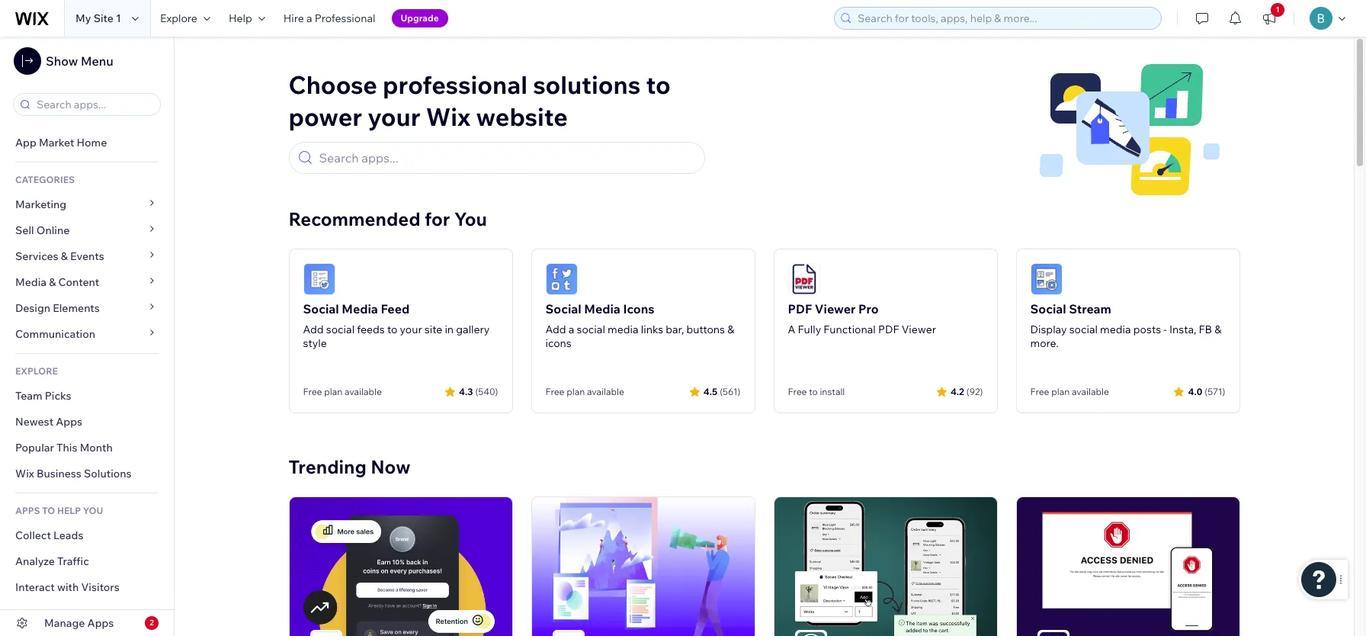 Task type: describe. For each thing, give the bounding box(es) containing it.
media for social media feed
[[342, 301, 378, 317]]

hire a professional link
[[274, 0, 385, 37]]

solutions
[[84, 467, 132, 480]]

market
[[39, 136, 74, 149]]

4.3
[[459, 386, 473, 397]]

social media icons add a social media links bar, buttons & icons
[[546, 301, 735, 350]]

wix inside wix business solutions link
[[15, 467, 34, 480]]

social media icons logo image
[[546, 263, 578, 295]]

popular this month
[[15, 441, 113, 455]]

app market home
[[15, 136, 107, 149]]

popular
[[15, 441, 54, 455]]

social for social media feed
[[303, 301, 339, 317]]

marketing link
[[0, 191, 174, 217]]

4.0 (571)
[[1189, 386, 1226, 397]]

in
[[445, 323, 454, 336]]

for
[[425, 207, 450, 230]]

you
[[83, 505, 103, 516]]

gallery
[[456, 323, 490, 336]]

0 horizontal spatial pdf
[[788, 301, 812, 317]]

4.0
[[1189, 386, 1203, 397]]

my
[[76, 11, 91, 25]]

website
[[476, 101, 568, 132]]

available for feed
[[345, 386, 382, 397]]

apps for manage apps
[[87, 616, 114, 630]]

analyze traffic
[[15, 554, 89, 568]]

categories
[[15, 174, 75, 185]]

posts
[[1134, 323, 1162, 336]]

app
[[15, 136, 36, 149]]

reconvert upsell & cross sell poster image
[[774, 497, 997, 636]]

this
[[56, 441, 77, 455]]

sell online
[[15, 223, 70, 237]]

icons
[[546, 336, 572, 350]]

available for display
[[1072, 386, 1110, 397]]

picks
[[45, 389, 71, 403]]

design elements
[[15, 301, 100, 315]]

1 horizontal spatial viewer
[[902, 323, 937, 336]]

explore
[[160, 11, 197, 25]]

plan for display
[[1052, 386, 1070, 397]]

traffic
[[57, 554, 89, 568]]

leads
[[53, 529, 83, 542]]

interact with visitors link
[[0, 574, 174, 600]]

social inside 'social media feed add social feeds to your site in gallery style'
[[326, 323, 355, 336]]

twism: your own coin & rewards poster image
[[289, 497, 512, 636]]

services & events link
[[0, 243, 174, 269]]

free to install
[[788, 386, 845, 397]]

a
[[788, 323, 796, 336]]

show menu button
[[14, 47, 113, 75]]

free for social media icons
[[546, 386, 565, 397]]

0 horizontal spatial 1
[[116, 11, 121, 25]]

install
[[820, 386, 845, 397]]

apps
[[15, 505, 40, 516]]

month
[[80, 441, 113, 455]]

app market home link
[[0, 130, 174, 156]]

stream
[[1069, 301, 1112, 317]]

free for social media feed
[[303, 386, 322, 397]]

upgrade button
[[392, 9, 448, 27]]

free for social stream
[[1031, 386, 1050, 397]]

free for pdf viewer pro
[[788, 386, 807, 397]]

& left content
[[49, 275, 56, 289]]

fb
[[1199, 323, 1213, 336]]

functional
[[824, 323, 876, 336]]

0 vertical spatial viewer
[[815, 301, 856, 317]]

add for social media icons
[[546, 323, 566, 336]]

analyze traffic link
[[0, 548, 174, 574]]

design
[[15, 301, 50, 315]]

wix business solutions
[[15, 467, 132, 480]]

now
[[371, 455, 411, 478]]

manage apps
[[44, 616, 114, 630]]

(540)
[[475, 386, 498, 397]]

1 inside button
[[1276, 5, 1280, 14]]

site
[[94, 11, 114, 25]]

apps to help you
[[15, 505, 103, 516]]

social for social stream
[[1031, 301, 1067, 317]]

team picks link
[[0, 383, 174, 409]]

team
[[15, 389, 42, 403]]

with
[[57, 580, 79, 594]]

media & content
[[15, 275, 99, 289]]

social media feed logo image
[[303, 263, 335, 295]]

online
[[36, 223, 70, 237]]

popular this month link
[[0, 435, 174, 461]]

interact
[[15, 580, 55, 594]]

social stream display social media posts - insta, fb & more.
[[1031, 301, 1222, 350]]

upgrade
[[401, 12, 439, 24]]

help button
[[220, 0, 274, 37]]

& inside 'social media icons add a social media links bar, buttons & icons'
[[728, 323, 735, 336]]

se ranking poster image
[[532, 497, 755, 636]]

display
[[1031, 323, 1067, 336]]

2
[[150, 618, 154, 628]]

social inside 'social media icons add a social media links bar, buttons & icons'
[[577, 323, 605, 336]]

trending
[[289, 455, 367, 478]]

bar,
[[666, 323, 684, 336]]

media inside social stream display social media posts - insta, fb & more.
[[1101, 323, 1132, 336]]

you
[[454, 207, 487, 230]]

plan for icons
[[567, 386, 585, 397]]

4.2 (92)
[[951, 386, 983, 397]]

links
[[641, 323, 664, 336]]



Task type: locate. For each thing, give the bounding box(es) containing it.
plan down more.
[[1052, 386, 1070, 397]]

0 horizontal spatial to
[[387, 323, 398, 336]]

2 media from the left
[[1101, 323, 1132, 336]]

pro
[[859, 301, 879, 317]]

your right power
[[368, 101, 421, 132]]

wix down professional
[[426, 101, 471, 132]]

3 social from the left
[[1031, 301, 1067, 317]]

your inside choose professional solutions to power your wix website
[[368, 101, 421, 132]]

Search for tools, apps, help & more... field
[[853, 8, 1157, 29]]

0 horizontal spatial search apps... field
[[32, 94, 156, 115]]

0 horizontal spatial apps
[[56, 415, 82, 429]]

1 vertical spatial pdf
[[879, 323, 900, 336]]

content
[[58, 275, 99, 289]]

professional
[[383, 69, 528, 100]]

choose
[[289, 69, 377, 100]]

hire a professional
[[284, 11, 376, 25]]

add inside 'social media feed add social feeds to your site in gallery style'
[[303, 323, 324, 336]]

4.5 (561)
[[704, 386, 741, 397]]

pdf
[[788, 301, 812, 317], [879, 323, 900, 336]]

Search apps... field
[[32, 94, 156, 115], [315, 143, 697, 173]]

2 free plan available from the left
[[546, 386, 624, 397]]

collect leads link
[[0, 522, 174, 548]]

& right buttons
[[728, 323, 735, 336]]

social inside social stream display social media posts - insta, fb & more.
[[1070, 323, 1098, 336]]

1 horizontal spatial media
[[1101, 323, 1132, 336]]

1 horizontal spatial social
[[577, 323, 605, 336]]

show menu
[[46, 53, 113, 69]]

my site 1
[[76, 11, 121, 25]]

media & content link
[[0, 269, 174, 295]]

pdf down 'pro'
[[879, 323, 900, 336]]

social right the icons
[[577, 323, 605, 336]]

1 horizontal spatial media
[[342, 301, 378, 317]]

pdf viewer pro logo image
[[788, 263, 820, 295]]

social stream logo image
[[1031, 263, 1063, 295]]

1 horizontal spatial wix
[[426, 101, 471, 132]]

free left install
[[788, 386, 807, 397]]

0 vertical spatial pdf
[[788, 301, 812, 317]]

wix business solutions link
[[0, 461, 174, 487]]

1 horizontal spatial add
[[546, 323, 566, 336]]

your left site
[[400, 323, 422, 336]]

-
[[1164, 323, 1167, 336]]

to down feed
[[387, 323, 398, 336]]

free plan available down the icons
[[546, 386, 624, 397]]

media
[[608, 323, 639, 336], [1101, 323, 1132, 336]]

newest apps link
[[0, 409, 174, 435]]

to left install
[[809, 386, 818, 397]]

your inside 'social media feed add social feeds to your site in gallery style'
[[400, 323, 422, 336]]

media left posts
[[1101, 323, 1132, 336]]

1 social from the left
[[303, 301, 339, 317]]

media inside sidebar element
[[15, 275, 47, 289]]

available down feeds
[[345, 386, 382, 397]]

4.5
[[704, 386, 718, 397]]

to right solutions
[[646, 69, 671, 100]]

(571)
[[1205, 386, 1226, 397]]

power
[[289, 101, 362, 132]]

1 horizontal spatial apps
[[87, 616, 114, 630]]

viewer right functional at the right of the page
[[902, 323, 937, 336]]

solutions
[[533, 69, 641, 100]]

&
[[61, 249, 68, 263], [49, 275, 56, 289], [728, 323, 735, 336], [1215, 323, 1222, 336]]

available down social stream display social media posts - insta, fb & more. at right
[[1072, 386, 1110, 397]]

1 vertical spatial your
[[400, 323, 422, 336]]

social media feed add social feeds to your site in gallery style
[[303, 301, 490, 350]]

0 horizontal spatial viewer
[[815, 301, 856, 317]]

media
[[15, 275, 47, 289], [342, 301, 378, 317], [584, 301, 621, 317]]

2 plan from the left
[[567, 386, 585, 397]]

2 horizontal spatial free plan available
[[1031, 386, 1110, 397]]

1 social from the left
[[326, 323, 355, 336]]

social for social media icons
[[546, 301, 582, 317]]

social inside social stream display social media posts - insta, fb & more.
[[1031, 301, 1067, 317]]

wix
[[426, 101, 471, 132], [15, 467, 34, 480]]

viewer
[[815, 301, 856, 317], [902, 323, 937, 336]]

to inside 'social media feed add social feeds to your site in gallery style'
[[387, 323, 398, 336]]

professional
[[315, 11, 376, 25]]

1 free from the left
[[303, 386, 322, 397]]

2 social from the left
[[546, 301, 582, 317]]

2 horizontal spatial social
[[1070, 323, 1098, 336]]

free plan available for display
[[1031, 386, 1110, 397]]

manage
[[44, 616, 85, 630]]

social
[[326, 323, 355, 336], [577, 323, 605, 336], [1070, 323, 1098, 336]]

blockify fraud ip blocker poster image
[[1017, 497, 1240, 636]]

apps
[[56, 415, 82, 429], [87, 616, 114, 630]]

0 vertical spatial apps
[[56, 415, 82, 429]]

add
[[303, 323, 324, 336], [546, 323, 566, 336]]

1 vertical spatial wix
[[15, 467, 34, 480]]

2 horizontal spatial social
[[1031, 301, 1067, 317]]

social up display
[[1031, 301, 1067, 317]]

social left feeds
[[326, 323, 355, 336]]

2 add from the left
[[546, 323, 566, 336]]

0 vertical spatial wix
[[426, 101, 471, 132]]

fully
[[798, 323, 822, 336]]

social down stream
[[1070, 323, 1098, 336]]

a
[[307, 11, 312, 25], [569, 323, 575, 336]]

viewer up functional at the right of the page
[[815, 301, 856, 317]]

add inside 'social media icons add a social media links bar, buttons & icons'
[[546, 323, 566, 336]]

elements
[[53, 301, 100, 315]]

media inside 'social media icons add a social media links bar, buttons & icons'
[[608, 323, 639, 336]]

apps for newest apps
[[56, 415, 82, 429]]

home
[[77, 136, 107, 149]]

0 horizontal spatial plan
[[324, 386, 343, 397]]

free
[[303, 386, 322, 397], [546, 386, 565, 397], [788, 386, 807, 397], [1031, 386, 1050, 397]]

0 horizontal spatial media
[[608, 323, 639, 336]]

3 social from the left
[[1070, 323, 1098, 336]]

1 add from the left
[[303, 323, 324, 336]]

a down social media icons logo
[[569, 323, 575, 336]]

1 available from the left
[[345, 386, 382, 397]]

team picks
[[15, 389, 71, 403]]

media down icons on the top left
[[608, 323, 639, 336]]

1 vertical spatial to
[[387, 323, 398, 336]]

2 horizontal spatial to
[[809, 386, 818, 397]]

search apps... field up home
[[32, 94, 156, 115]]

menu
[[81, 53, 113, 69]]

free plan available
[[303, 386, 382, 397], [546, 386, 624, 397], [1031, 386, 1110, 397]]

available
[[345, 386, 382, 397], [587, 386, 624, 397], [1072, 386, 1110, 397]]

free plan available for feed
[[303, 386, 382, 397]]

sidebar element
[[0, 37, 175, 636]]

0 horizontal spatial social
[[303, 301, 339, 317]]

newest
[[15, 415, 53, 429]]

1 plan from the left
[[324, 386, 343, 397]]

wix down popular
[[15, 467, 34, 480]]

available down 'social media icons add a social media links bar, buttons & icons'
[[587, 386, 624, 397]]

0 horizontal spatial media
[[15, 275, 47, 289]]

1 horizontal spatial available
[[587, 386, 624, 397]]

0 vertical spatial a
[[307, 11, 312, 25]]

media up feeds
[[342, 301, 378, 317]]

0 horizontal spatial add
[[303, 323, 324, 336]]

pdf up a
[[788, 301, 812, 317]]

3 free plan available from the left
[[1031, 386, 1110, 397]]

business
[[37, 467, 81, 480]]

free plan available down more.
[[1031, 386, 1110, 397]]

wix inside choose professional solutions to power your wix website
[[426, 101, 471, 132]]

social down social media icons logo
[[546, 301, 582, 317]]

(561)
[[720, 386, 741, 397]]

1 horizontal spatial pdf
[[879, 323, 900, 336]]

1 vertical spatial a
[[569, 323, 575, 336]]

plan for feed
[[324, 386, 343, 397]]

add for social media feed
[[303, 323, 324, 336]]

free plan available for icons
[[546, 386, 624, 397]]

2 free from the left
[[546, 386, 565, 397]]

apps down "visitors"
[[87, 616, 114, 630]]

2 available from the left
[[587, 386, 624, 397]]

2 horizontal spatial available
[[1072, 386, 1110, 397]]

2 horizontal spatial plan
[[1052, 386, 1070, 397]]

1 media from the left
[[608, 323, 639, 336]]

your
[[368, 101, 421, 132], [400, 323, 422, 336]]

0 horizontal spatial wix
[[15, 467, 34, 480]]

recommended
[[289, 207, 421, 230]]

site
[[425, 323, 443, 336]]

style
[[303, 336, 327, 350]]

4 free from the left
[[1031, 386, 1050, 397]]

1 button
[[1253, 0, 1287, 37]]

2 horizontal spatial media
[[584, 301, 621, 317]]

feeds
[[357, 323, 385, 336]]

search apps... field inside sidebar element
[[32, 94, 156, 115]]

social inside 'social media icons add a social media links bar, buttons & icons'
[[546, 301, 582, 317]]

1 horizontal spatial to
[[646, 69, 671, 100]]

plan down style
[[324, 386, 343, 397]]

0 vertical spatial search apps... field
[[32, 94, 156, 115]]

explore
[[15, 365, 58, 377]]

a inside 'link'
[[307, 11, 312, 25]]

1 vertical spatial apps
[[87, 616, 114, 630]]

available for icons
[[587, 386, 624, 397]]

sell online link
[[0, 217, 174, 243]]

& left events
[[61, 249, 68, 263]]

media for social media icons
[[584, 301, 621, 317]]

1 horizontal spatial plan
[[567, 386, 585, 397]]

3 available from the left
[[1072, 386, 1110, 397]]

analyze
[[15, 554, 55, 568]]

0 horizontal spatial available
[[345, 386, 382, 397]]

3 free from the left
[[788, 386, 807, 397]]

1 horizontal spatial 1
[[1276, 5, 1280, 14]]

& right fb
[[1215, 323, 1222, 336]]

add down social media icons logo
[[546, 323, 566, 336]]

3 plan from the left
[[1052, 386, 1070, 397]]

& inside social stream display social media posts - insta, fb & more.
[[1215, 323, 1222, 336]]

2 vertical spatial to
[[809, 386, 818, 397]]

1 horizontal spatial a
[[569, 323, 575, 336]]

social inside 'social media feed add social feeds to your site in gallery style'
[[303, 301, 339, 317]]

buttons
[[687, 323, 725, 336]]

media left icons on the top left
[[584, 301, 621, 317]]

0 horizontal spatial social
[[326, 323, 355, 336]]

visitors
[[81, 580, 120, 594]]

marketing
[[15, 198, 66, 211]]

1 vertical spatial viewer
[[902, 323, 937, 336]]

media inside 'social media icons add a social media links bar, buttons & icons'
[[584, 301, 621, 317]]

a inside 'social media icons add a social media links bar, buttons & icons'
[[569, 323, 575, 336]]

0 vertical spatial your
[[368, 101, 421, 132]]

plan
[[324, 386, 343, 397], [567, 386, 585, 397], [1052, 386, 1070, 397]]

search apps... field down website
[[315, 143, 697, 173]]

4.2
[[951, 386, 965, 397]]

2 social from the left
[[577, 323, 605, 336]]

free down the icons
[[546, 386, 565, 397]]

apps up this
[[56, 415, 82, 429]]

plan down the icons
[[567, 386, 585, 397]]

media inside 'social media feed add social feeds to your site in gallery style'
[[342, 301, 378, 317]]

1 horizontal spatial social
[[546, 301, 582, 317]]

0 vertical spatial to
[[646, 69, 671, 100]]

to inside choose professional solutions to power your wix website
[[646, 69, 671, 100]]

media up design
[[15, 275, 47, 289]]

0 horizontal spatial free plan available
[[303, 386, 382, 397]]

1 horizontal spatial free plan available
[[546, 386, 624, 397]]

add down social media feed logo
[[303, 323, 324, 336]]

insta,
[[1170, 323, 1197, 336]]

1 free plan available from the left
[[303, 386, 382, 397]]

1 horizontal spatial search apps... field
[[315, 143, 697, 173]]

social down social media feed logo
[[303, 301, 339, 317]]

services
[[15, 249, 58, 263]]

free plan available down style
[[303, 386, 382, 397]]

communication link
[[0, 321, 174, 347]]

pdf viewer pro a fully functional pdf viewer
[[788, 301, 937, 336]]

feed
[[381, 301, 410, 317]]

sell
[[15, 223, 34, 237]]

collect leads
[[15, 529, 83, 542]]

interact with visitors
[[15, 580, 120, 594]]

free down more.
[[1031, 386, 1050, 397]]

1 vertical spatial search apps... field
[[315, 143, 697, 173]]

recommended for you
[[289, 207, 487, 230]]

0 horizontal spatial a
[[307, 11, 312, 25]]

free down style
[[303, 386, 322, 397]]

a right hire
[[307, 11, 312, 25]]

to
[[42, 505, 55, 516]]

1
[[1276, 5, 1280, 14], [116, 11, 121, 25]]

4.3 (540)
[[459, 386, 498, 397]]



Task type: vqa. For each thing, say whether or not it's contained in the screenshot.
the bottom Watch
no



